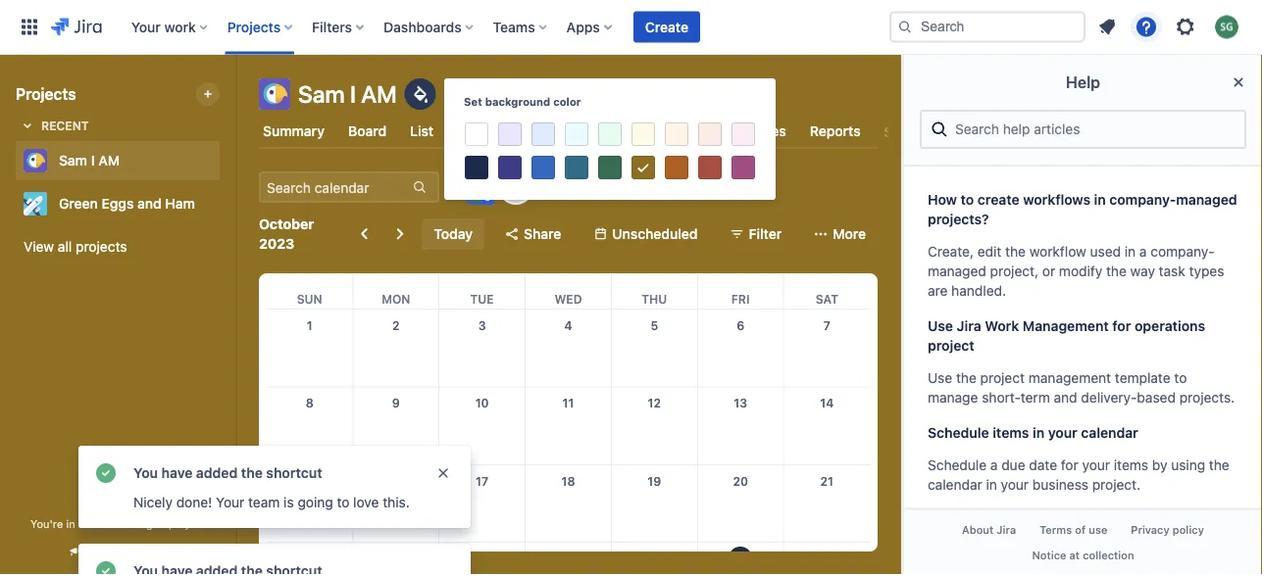 Task type: describe. For each thing, give the bounding box(es) containing it.
reports link
[[806, 114, 865, 149]]

light green image
[[598, 123, 622, 146]]

grid containing sun
[[267, 274, 870, 576]]

teal image
[[565, 156, 589, 180]]

15 link
[[294, 466, 325, 497]]

2 link
[[380, 310, 412, 341]]

17
[[476, 475, 489, 489]]

view all projects link
[[16, 230, 220, 265]]

9 link
[[380, 388, 412, 420]]

love
[[353, 495, 379, 511]]

20 link
[[725, 466, 757, 497]]

12 link
[[639, 388, 670, 420]]

have
[[161, 466, 193, 482]]

help
[[1066, 73, 1101, 92]]

2 horizontal spatial your
[[1083, 458, 1111, 474]]

your profile and settings image
[[1216, 15, 1239, 39]]

forms
[[618, 123, 659, 139]]

background
[[485, 96, 551, 108]]

0 horizontal spatial projects
[[16, 85, 76, 104]]

9
[[392, 397, 400, 411]]

are
[[928, 283, 948, 299]]

filters
[[312, 19, 352, 35]]

list link
[[406, 114, 438, 149]]

manage
[[928, 390, 979, 406]]

privacy policy link
[[1120, 519, 1217, 543]]

managed inside how to create workflows in company-managed projects?
[[1177, 192, 1238, 208]]

for for date
[[1061, 458, 1079, 474]]

5 link
[[639, 310, 670, 341]]

0 vertical spatial calendar
[[1082, 425, 1139, 441]]

close image
[[1227, 71, 1251, 94]]

light-green radio
[[596, 120, 625, 149]]

give feedback
[[87, 546, 168, 560]]

light-teal radio
[[562, 120, 592, 149]]

light magenta image
[[732, 123, 755, 146]]

company- inside create, edit the workflow used in a company- managed project, or modify the way task types are handled.
[[1151, 244, 1215, 260]]

banner containing your work
[[0, 0, 1263, 55]]

18 link
[[553, 466, 584, 497]]

6 link
[[725, 310, 757, 341]]

at
[[1070, 549, 1080, 562]]

in inside how to create workflows in company-managed projects?
[[1095, 192, 1106, 208]]

nicely done! your team is going to love this.
[[133, 495, 410, 511]]

projects
[[76, 239, 127, 255]]

shortcut
[[266, 466, 322, 482]]

2023
[[259, 236, 295, 252]]

or
[[1043, 263, 1056, 280]]

create
[[645, 19, 689, 35]]

1 success image from the top
[[94, 462, 118, 486]]

red radio
[[696, 153, 725, 182]]

0 vertical spatial sam i am
[[298, 80, 397, 108]]

today
[[434, 226, 473, 242]]

done!
[[176, 495, 212, 511]]

5 row from the top
[[267, 543, 870, 576]]

managed inside create, edit the workflow used in a company- managed project, or modify the way task types are handled.
[[928, 263, 987, 280]]

am inside sam i am link
[[98, 153, 120, 169]]

create,
[[928, 244, 974, 260]]

notice
[[1033, 549, 1067, 562]]

11
[[563, 397, 574, 411]]

dismiss image
[[436, 466, 451, 482]]

of
[[1076, 525, 1086, 537]]

1 horizontal spatial am
[[361, 80, 397, 108]]

board link
[[344, 114, 391, 149]]

help image
[[1135, 15, 1159, 39]]

2
[[392, 319, 400, 333]]

orange image
[[665, 156, 689, 180]]

white radio
[[462, 120, 492, 149]]

add people image
[[504, 176, 528, 199]]

summary link
[[259, 114, 329, 149]]

row containing sun
[[267, 274, 870, 310]]

fri
[[732, 292, 750, 306]]

magenta radio
[[729, 153, 758, 182]]

5
[[651, 319, 659, 333]]

light orange image
[[665, 123, 689, 146]]

shortcuts button
[[881, 114, 984, 149]]

13
[[734, 397, 748, 411]]

unscheduled image
[[593, 227, 609, 242]]

due
[[1002, 458, 1026, 474]]

in inside the schedule a due date for your items by using the calendar in your business project.
[[987, 477, 998, 493]]

project.
[[1093, 477, 1141, 493]]

14 link
[[812, 388, 843, 420]]

0 horizontal spatial to
[[337, 495, 350, 511]]

14
[[821, 397, 834, 411]]

light-blue radio
[[529, 120, 558, 149]]

sam i am link
[[16, 141, 212, 181]]

thu link
[[638, 274, 671, 309]]

collapse recent projects image
[[16, 114, 39, 137]]

projects inside popup button
[[227, 19, 281, 35]]

privacy policy
[[1132, 525, 1205, 537]]

add to starred image for sam i am
[[214, 149, 237, 173]]

you're
[[30, 518, 63, 531]]

19 link
[[639, 466, 670, 497]]

purple image
[[498, 156, 522, 180]]

0 vertical spatial items
[[993, 425, 1030, 441]]

filter button
[[718, 219, 794, 250]]

jira for about
[[997, 525, 1017, 537]]

red image
[[699, 156, 722, 180]]

dashboards button
[[378, 11, 481, 43]]

unscheduled
[[613, 226, 698, 242]]

7
[[824, 319, 831, 333]]

add to starred image for green eggs and ham
[[214, 192, 237, 216]]

0 horizontal spatial your
[[1001, 477, 1029, 493]]

4
[[565, 319, 573, 333]]

light-magenta radio
[[729, 120, 758, 149]]

light-orange radio
[[662, 120, 692, 149]]

business
[[1033, 477, 1089, 493]]

green
[[59, 196, 98, 212]]

tue
[[470, 292, 494, 306]]

Search field
[[890, 11, 1086, 43]]

operations
[[1135, 318, 1206, 335]]

teal radio
[[562, 153, 592, 182]]

wed
[[555, 292, 582, 306]]

0 horizontal spatial a
[[78, 518, 84, 531]]

work
[[164, 19, 196, 35]]

delivery-
[[1082, 390, 1138, 406]]

short-
[[982, 390, 1021, 406]]

green eggs and ham link
[[16, 184, 212, 224]]

in right you're
[[66, 518, 75, 531]]

next month image
[[389, 223, 412, 246]]

pages link
[[678, 114, 726, 149]]

privacy
[[1132, 525, 1170, 537]]

mon link
[[378, 274, 414, 309]]

team
[[248, 495, 280, 511]]

about
[[962, 525, 994, 537]]

task
[[1159, 263, 1186, 280]]

way
[[1131, 263, 1156, 280]]

the up team
[[241, 466, 263, 482]]

white image
[[465, 123, 489, 146]]

calendar
[[457, 123, 516, 139]]

use for use the project management template to manage short-term and delivery-based projects.
[[928, 370, 953, 387]]

Search help articles field
[[950, 112, 1237, 147]]

1 link
[[294, 310, 325, 341]]

light-red radio
[[696, 120, 725, 149]]

light-purple radio
[[495, 120, 525, 149]]

appswitcher icon image
[[18, 15, 41, 39]]

sidebar navigation image
[[214, 78, 257, 118]]

to inside how to create workflows in company-managed projects?
[[961, 192, 975, 208]]

blue image
[[532, 156, 555, 180]]



Task type: locate. For each thing, give the bounding box(es) containing it.
to up based
[[1175, 370, 1188, 387]]

0 horizontal spatial items
[[993, 425, 1030, 441]]

0 horizontal spatial managed
[[118, 518, 166, 531]]

using
[[1172, 458, 1206, 474]]

and down 'management' at the bottom right of the page
[[1054, 390, 1078, 406]]

4 row from the top
[[267, 466, 870, 543]]

previous month image
[[353, 223, 376, 246]]

more
[[833, 226, 866, 242]]

set
[[464, 96, 482, 108]]

1 vertical spatial company-
[[1151, 244, 1215, 260]]

sat link
[[812, 274, 843, 309]]

green eggs and ham
[[59, 196, 195, 212]]

light teal image
[[565, 123, 589, 146]]

jira right about
[[997, 525, 1017, 537]]

row containing 1
[[267, 310, 870, 388]]

project
[[928, 338, 975, 354], [981, 370, 1025, 387], [169, 518, 205, 531]]

your work button
[[125, 11, 216, 43]]

1 vertical spatial for
[[1061, 458, 1079, 474]]

project down done!
[[169, 518, 205, 531]]

ham
[[165, 196, 195, 212]]

project up manage
[[928, 338, 975, 354]]

0 vertical spatial a
[[1140, 244, 1147, 260]]

to inside 'use the project management template to manage short-term and delivery-based projects.'
[[1175, 370, 1188, 387]]

set background color
[[464, 96, 581, 108]]

and inside 'use the project management template to manage short-term and delivery-based projects.'
[[1054, 390, 1078, 406]]

sam up the summary
[[298, 80, 345, 108]]

share button
[[493, 219, 573, 250]]

edit
[[978, 244, 1002, 260]]

create button
[[634, 11, 701, 43]]

based
[[1138, 390, 1176, 406]]

2 row from the top
[[267, 310, 870, 388]]

for
[[1113, 318, 1132, 335], [1061, 458, 1079, 474]]

managed down nicely on the left bottom of page
[[118, 518, 166, 531]]

1 vertical spatial am
[[98, 153, 120, 169]]

1 vertical spatial to
[[1175, 370, 1188, 387]]

sam down recent at the top of page
[[59, 153, 87, 169]]

items inside the schedule a due date for your items by using the calendar in your business project.
[[1114, 458, 1149, 474]]

row containing 15
[[267, 466, 870, 543]]

the right using
[[1210, 458, 1230, 474]]

1 vertical spatial schedule
[[928, 458, 987, 474]]

2 vertical spatial to
[[337, 495, 350, 511]]

october 27, 2023 image
[[729, 548, 753, 571]]

add to starred image down sidebar navigation image
[[214, 149, 237, 173]]

2 horizontal spatial project
[[981, 370, 1025, 387]]

filter
[[749, 226, 782, 242]]

banner
[[0, 0, 1263, 55]]

am up the green eggs and ham link
[[98, 153, 120, 169]]

about jira
[[962, 525, 1017, 537]]

how
[[928, 192, 958, 208]]

company- up used
[[1110, 192, 1177, 208]]

managed down create,
[[928, 263, 987, 280]]

timeline
[[539, 123, 594, 139]]

0 horizontal spatial sam
[[59, 153, 87, 169]]

items
[[993, 425, 1030, 441], [1114, 458, 1149, 474]]

board
[[348, 123, 387, 139]]

your up project.
[[1083, 458, 1111, 474]]

create project image
[[200, 86, 216, 102]]

dark image
[[465, 156, 489, 180]]

light purple image
[[498, 123, 522, 146]]

the inside 'use the project management template to manage short-term and delivery-based projects.'
[[957, 370, 977, 387]]

the up manage
[[957, 370, 977, 387]]

18
[[562, 475, 575, 489]]

0 vertical spatial add to starred image
[[214, 149, 237, 173]]

2 horizontal spatial to
[[1175, 370, 1188, 387]]

12
[[648, 397, 661, 411]]

sam i am up board
[[298, 80, 397, 108]]

schedule for schedule items in your calendar
[[928, 425, 990, 441]]

use down "are"
[[928, 318, 954, 335]]

primary element
[[12, 0, 890, 54]]

2 vertical spatial managed
[[118, 518, 166, 531]]

row containing 8
[[267, 388, 870, 466]]

list
[[410, 123, 434, 139]]

i
[[350, 80, 356, 108], [91, 153, 95, 169]]

use for use jira work management for operations project
[[928, 318, 954, 335]]

all
[[58, 239, 72, 255]]

0 horizontal spatial am
[[98, 153, 120, 169]]

add to starred image right "ham"
[[214, 192, 237, 216]]

light blue image
[[532, 123, 555, 146]]

project inside 'use the project management template to manage short-term and delivery-based projects.'
[[981, 370, 1025, 387]]

0 vertical spatial success image
[[94, 462, 118, 486]]

row
[[267, 274, 870, 310], [267, 310, 870, 388], [267, 388, 870, 466], [267, 466, 870, 543], [267, 543, 870, 576]]

0 horizontal spatial calendar
[[928, 477, 983, 493]]

1 vertical spatial sam i am
[[59, 153, 120, 169]]

1 add to starred image from the top
[[214, 149, 237, 173]]

2 vertical spatial your
[[1001, 477, 1029, 493]]

timeline link
[[535, 114, 598, 149]]

use inside use jira work management for operations project
[[928, 318, 954, 335]]

yellow radio
[[629, 153, 658, 183]]

a left team- on the left of the page
[[78, 518, 84, 531]]

the up project,
[[1006, 244, 1026, 260]]

workflow
[[1030, 244, 1087, 260]]

schedule a due date for your items by using the calendar in your business project.
[[928, 458, 1230, 493]]

use jira work management for operations project
[[928, 318, 1206, 354]]

1 horizontal spatial project
[[928, 338, 975, 354]]

0 vertical spatial i
[[350, 80, 356, 108]]

yellow image
[[633, 157, 654, 181]]

projects up collapse recent projects icon
[[16, 85, 76, 104]]

0 vertical spatial schedule
[[928, 425, 990, 441]]

schedule items in your calendar
[[928, 425, 1139, 441]]

success image left you
[[94, 462, 118, 486]]

items up due at bottom
[[993, 425, 1030, 441]]

0 vertical spatial to
[[961, 192, 975, 208]]

notice at collection link
[[1021, 543, 1147, 568]]

in right workflows
[[1095, 192, 1106, 208]]

in up "about jira"
[[987, 477, 998, 493]]

dark radio
[[462, 153, 492, 182]]

2 use from the top
[[928, 370, 953, 387]]

the inside the schedule a due date for your items by using the calendar in your business project.
[[1210, 458, 1230, 474]]

1 horizontal spatial to
[[961, 192, 975, 208]]

1 vertical spatial your
[[1083, 458, 1111, 474]]

sat
[[816, 292, 839, 306]]

a inside create, edit the workflow used in a company- managed project, or modify the way task types are handled.
[[1140, 244, 1147, 260]]

1 vertical spatial items
[[1114, 458, 1149, 474]]

green image
[[598, 156, 622, 180]]

settings image
[[1174, 15, 1198, 39]]

3 row from the top
[[267, 388, 870, 466]]

today button
[[422, 219, 485, 250]]

light yellow image
[[632, 123, 655, 146]]

jira image
[[51, 15, 102, 39], [51, 15, 102, 39]]

am up board
[[361, 80, 397, 108]]

i up board
[[350, 80, 356, 108]]

color
[[553, 96, 581, 108]]

1 horizontal spatial a
[[991, 458, 998, 474]]

0 vertical spatial projects
[[227, 19, 281, 35]]

and left "ham"
[[137, 196, 162, 212]]

1 vertical spatial and
[[1054, 390, 1078, 406]]

1 horizontal spatial jira
[[997, 525, 1017, 537]]

apps
[[567, 19, 600, 35]]

1 vertical spatial project
[[981, 370, 1025, 387]]

2 horizontal spatial a
[[1140, 244, 1147, 260]]

blue radio
[[529, 153, 558, 182]]

0 vertical spatial sam
[[298, 80, 345, 108]]

success image down give
[[94, 560, 118, 576]]

jira inside button
[[997, 525, 1017, 537]]

terms of use link
[[1028, 519, 1120, 543]]

to left love
[[337, 495, 350, 511]]

project up the short-
[[981, 370, 1025, 387]]

jira for use
[[957, 318, 982, 335]]

1 vertical spatial sam
[[59, 153, 87, 169]]

set background color image
[[409, 82, 432, 106]]

0 vertical spatial project
[[928, 338, 975, 354]]

success image
[[94, 462, 118, 486], [94, 560, 118, 576]]

1 horizontal spatial projects
[[227, 19, 281, 35]]

for inside use jira work management for operations project
[[1113, 318, 1132, 335]]

1 row from the top
[[267, 274, 870, 310]]

project,
[[991, 263, 1039, 280]]

1 vertical spatial use
[[928, 370, 953, 387]]

create, edit the workflow used in a company- managed project, or modify the way task types are handled.
[[928, 244, 1225, 299]]

company- up 'task'
[[1151, 244, 1215, 260]]

jira left work
[[957, 318, 982, 335]]

1 horizontal spatial sam
[[298, 80, 345, 108]]

project inside use jira work management for operations project
[[928, 338, 975, 354]]

1 horizontal spatial i
[[350, 80, 356, 108]]

managed
[[1177, 192, 1238, 208], [928, 263, 987, 280], [118, 518, 166, 531]]

notifications image
[[1096, 15, 1119, 39]]

light red image
[[699, 123, 722, 146]]

jira inside use jira work management for operations project
[[957, 318, 982, 335]]

7 link
[[812, 310, 843, 341]]

in up date
[[1033, 425, 1045, 441]]

8 link
[[294, 388, 325, 420]]

1 horizontal spatial for
[[1113, 318, 1132, 335]]

1 vertical spatial jira
[[997, 525, 1017, 537]]

0 horizontal spatial sam i am
[[59, 153, 120, 169]]

Search calendar text field
[[261, 174, 410, 201]]

2 vertical spatial project
[[169, 518, 205, 531]]

1 schedule from the top
[[928, 425, 990, 441]]

projects
[[227, 19, 281, 35], [16, 85, 76, 104]]

your down due at bottom
[[1001, 477, 1029, 493]]

0 horizontal spatial and
[[137, 196, 162, 212]]

use the project management template to manage short-term and delivery-based projects.
[[928, 370, 1235, 406]]

1 vertical spatial success image
[[94, 560, 118, 576]]

use inside 'use the project management template to manage short-term and delivery-based projects.'
[[928, 370, 953, 387]]

2 success image from the top
[[94, 560, 118, 576]]

1 horizontal spatial sam i am
[[298, 80, 397, 108]]

your up date
[[1049, 425, 1078, 441]]

0 vertical spatial for
[[1113, 318, 1132, 335]]

2 vertical spatial a
[[78, 518, 84, 531]]

0 vertical spatial your
[[1049, 425, 1078, 441]]

search image
[[898, 19, 913, 35]]

green radio
[[596, 153, 625, 182]]

give
[[87, 546, 112, 560]]

calendar up about
[[928, 477, 983, 493]]

0 horizontal spatial jira
[[957, 318, 982, 335]]

a left due at bottom
[[991, 458, 998, 474]]

sam i am down recent at the top of page
[[59, 153, 120, 169]]

2 schedule from the top
[[928, 458, 987, 474]]

1 horizontal spatial and
[[1054, 390, 1078, 406]]

calendar inside the schedule a due date for your items by using the calendar in your business project.
[[928, 477, 983, 493]]

0 horizontal spatial your
[[131, 19, 161, 35]]

schedule down manage
[[928, 425, 990, 441]]

2 horizontal spatial managed
[[1177, 192, 1238, 208]]

1 vertical spatial a
[[991, 458, 998, 474]]

a inside the schedule a due date for your items by using the calendar in your business project.
[[991, 458, 998, 474]]

terms of use
[[1040, 525, 1108, 537]]

terms
[[1040, 525, 1073, 537]]

light-yellow radio
[[629, 120, 658, 149]]

2 add to starred image from the top
[[214, 192, 237, 216]]

for inside the schedule a due date for your items by using the calendar in your business project.
[[1061, 458, 1079, 474]]

1 horizontal spatial managed
[[928, 263, 987, 280]]

0 horizontal spatial project
[[169, 518, 205, 531]]

schedule left due at bottom
[[928, 458, 987, 474]]

13 link
[[725, 388, 757, 420]]

purple radio
[[495, 153, 525, 182]]

i up green
[[91, 153, 95, 169]]

your left work
[[131, 19, 161, 35]]

0 vertical spatial am
[[361, 80, 397, 108]]

to up projects?
[[961, 192, 975, 208]]

forms link
[[614, 114, 662, 149]]

11 link
[[553, 388, 584, 420]]

add to starred image
[[214, 149, 237, 173], [214, 192, 237, 216]]

in up the 'way'
[[1125, 244, 1136, 260]]

1 horizontal spatial your
[[216, 495, 245, 511]]

1 vertical spatial i
[[91, 153, 95, 169]]

management
[[1029, 370, 1112, 387]]

magenta image
[[732, 156, 755, 180]]

managed up types
[[1177, 192, 1238, 208]]

view
[[24, 239, 54, 255]]

you have added the shortcut
[[133, 466, 322, 482]]

the down used
[[1107, 263, 1127, 280]]

a up the 'way'
[[1140, 244, 1147, 260]]

for up the business
[[1061, 458, 1079, 474]]

company- inside how to create workflows in company-managed projects?
[[1110, 192, 1177, 208]]

filters button
[[306, 11, 372, 43]]

your down 'you have added the shortcut'
[[216, 495, 245, 511]]

tab list
[[247, 114, 984, 149]]

15
[[303, 475, 316, 489]]

grid
[[267, 274, 870, 576]]

1 vertical spatial projects
[[16, 85, 76, 104]]

projects.
[[1180, 390, 1235, 406]]

eggs
[[102, 196, 134, 212]]

1 horizontal spatial items
[[1114, 458, 1149, 474]]

your inside dropdown button
[[131, 19, 161, 35]]

0 vertical spatial company-
[[1110, 192, 1177, 208]]

schedule inside the schedule a due date for your items by using the calendar in your business project.
[[928, 458, 987, 474]]

more button
[[802, 219, 878, 250]]

your
[[1049, 425, 1078, 441], [1083, 458, 1111, 474], [1001, 477, 1029, 493]]

1 horizontal spatial calendar
[[1082, 425, 1139, 441]]

pages
[[682, 123, 722, 139]]

0 horizontal spatial for
[[1061, 458, 1079, 474]]

0 vertical spatial your
[[131, 19, 161, 35]]

items up project.
[[1114, 458, 1149, 474]]

by
[[1153, 458, 1168, 474]]

schedule for schedule a due date for your items by using the calendar in your business project.
[[928, 458, 987, 474]]

use up manage
[[928, 370, 953, 387]]

added
[[196, 466, 238, 482]]

0 horizontal spatial i
[[91, 153, 95, 169]]

dashboards
[[384, 19, 462, 35]]

use
[[928, 318, 954, 335], [928, 370, 953, 387]]

tue link
[[467, 274, 498, 309]]

tab list containing calendar
[[247, 114, 984, 149]]

wed link
[[551, 274, 586, 309]]

work
[[985, 318, 1020, 335]]

0 vertical spatial and
[[137, 196, 162, 212]]

view all projects
[[24, 239, 127, 255]]

1 vertical spatial add to starred image
[[214, 192, 237, 216]]

mon
[[382, 292, 410, 306]]

1 vertical spatial calendar
[[928, 477, 983, 493]]

projects?
[[928, 211, 990, 228]]

1 horizontal spatial your
[[1049, 425, 1078, 441]]

projects up sidebar navigation image
[[227, 19, 281, 35]]

0 vertical spatial managed
[[1177, 192, 1238, 208]]

1 vertical spatial managed
[[928, 263, 987, 280]]

orange radio
[[662, 153, 692, 182]]

about jira button
[[951, 519, 1028, 543]]

6
[[737, 319, 745, 333]]

recent
[[41, 119, 89, 132]]

management
[[1023, 318, 1109, 335]]

in inside create, edit the workflow used in a company- managed project, or modify the way task types are handled.
[[1125, 244, 1136, 260]]

1 vertical spatial your
[[216, 495, 245, 511]]

sam green image
[[461, 172, 493, 203]]

for for management
[[1113, 318, 1132, 335]]

0 vertical spatial use
[[928, 318, 954, 335]]

calendar down delivery- in the right of the page
[[1082, 425, 1139, 441]]

for left "operations"
[[1113, 318, 1132, 335]]

1 use from the top
[[928, 318, 954, 335]]

0 vertical spatial jira
[[957, 318, 982, 335]]

apps button
[[561, 11, 620, 43]]

types
[[1190, 263, 1225, 280]]



Task type: vqa. For each thing, say whether or not it's contained in the screenshot.
Sam Green icon
yes



